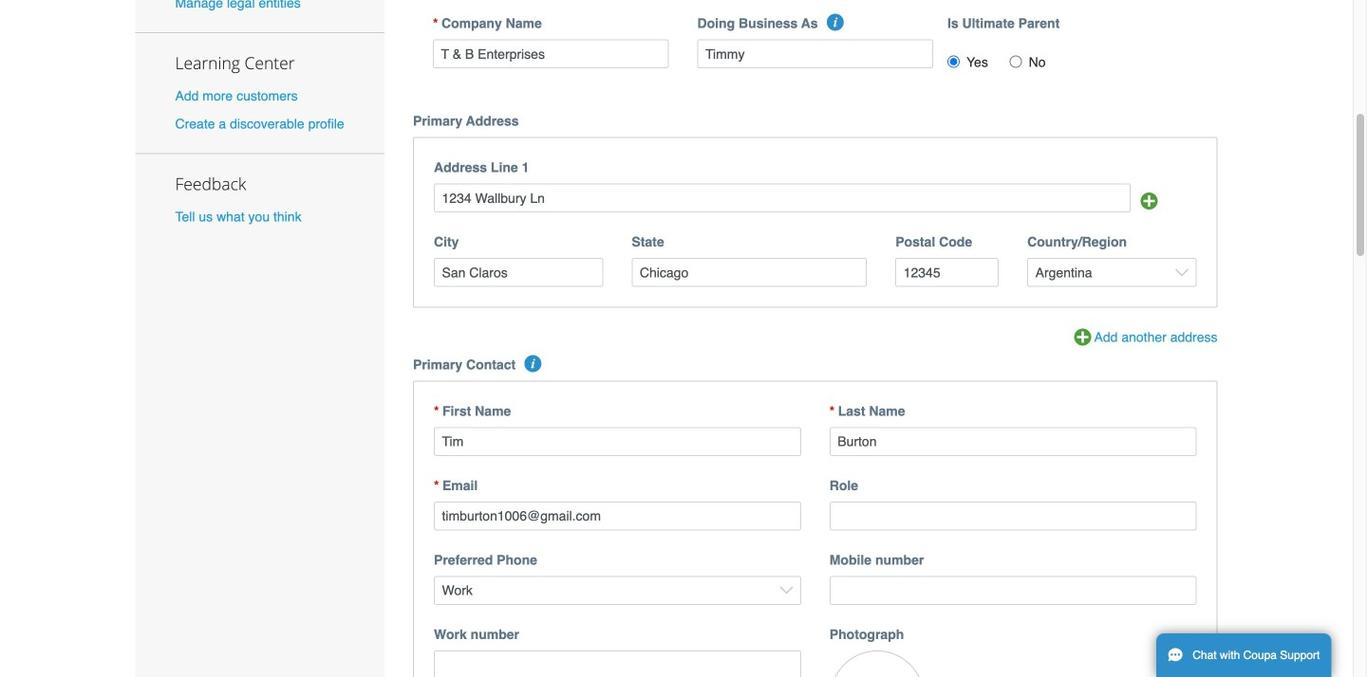Task type: describe. For each thing, give the bounding box(es) containing it.
additional information image
[[827, 14, 844, 31]]



Task type: vqa. For each thing, say whether or not it's contained in the screenshot.
option
no



Task type: locate. For each thing, give the bounding box(es) containing it.
None radio
[[947, 56, 960, 68], [1010, 56, 1022, 68], [947, 56, 960, 68], [1010, 56, 1022, 68]]

None text field
[[632, 258, 867, 287], [434, 428, 801, 457], [434, 502, 801, 531], [830, 502, 1197, 531], [830, 577, 1197, 606], [632, 258, 867, 287], [434, 428, 801, 457], [434, 502, 801, 531], [830, 502, 1197, 531], [830, 577, 1197, 606]]

add image
[[1140, 193, 1158, 210]]

None text field
[[433, 40, 669, 68], [697, 40, 933, 68], [434, 184, 1130, 213], [434, 258, 603, 287], [895, 258, 999, 287], [830, 428, 1197, 457], [434, 651, 801, 678], [433, 40, 669, 68], [697, 40, 933, 68], [434, 184, 1130, 213], [434, 258, 603, 287], [895, 258, 999, 287], [830, 428, 1197, 457], [434, 651, 801, 678]]

photograph image
[[830, 651, 924, 678]]

additional information image
[[525, 356, 542, 373]]



